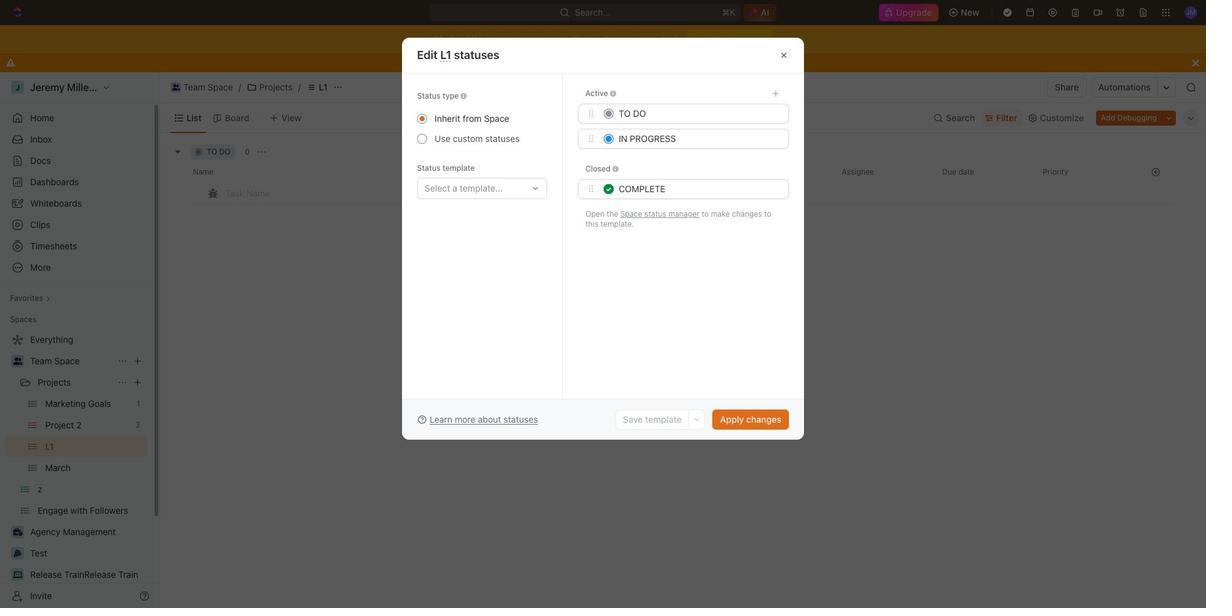 Task type: describe. For each thing, give the bounding box(es) containing it.
1 status name... text field from the top
[[619, 129, 781, 148]]

user group image
[[13, 358, 22, 365]]

user group image
[[172, 84, 180, 91]]

Task Name text field
[[226, 183, 593, 203]]

2 status name... text field from the top
[[619, 180, 781, 199]]

tree inside sidebar navigation
[[5, 330, 148, 608]]

Status name... text field
[[619, 104, 781, 123]]



Task type: vqa. For each thing, say whether or not it's contained in the screenshot.
the Card name TEXT BOX
no



Task type: locate. For each thing, give the bounding box(es) containing it.
option group
[[417, 109, 520, 149]]

None radio
[[417, 134, 427, 144]]

Status name... text field
[[619, 129, 781, 148], [619, 180, 781, 199]]

sidebar navigation
[[0, 72, 160, 608]]

1 vertical spatial status name... text field
[[619, 180, 781, 199]]

0 vertical spatial status name... text field
[[619, 129, 781, 148]]

None radio
[[417, 114, 427, 124]]

tree
[[5, 330, 148, 608]]



